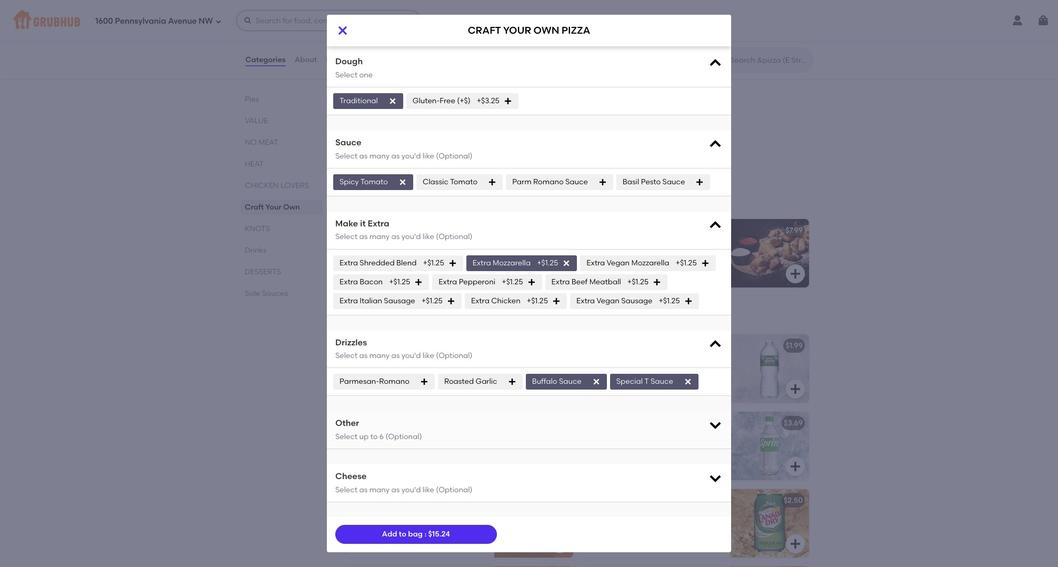 Task type: vqa. For each thing, say whether or not it's contained in the screenshot.
ginger ale image
yes



Task type: locate. For each thing, give the bounding box(es) containing it.
1 bottled from the top
[[352, 419, 386, 428]]

3 select from the top
[[335, 232, 358, 241]]

gnarlic knots image
[[730, 219, 809, 288]]

1 horizontal spatial drinks
[[344, 310, 379, 323]]

knots down the craft your own tab
[[245, 224, 270, 233]]

0 horizontal spatial craft your own
[[245, 203, 300, 212]]

vegan knots image
[[494, 219, 573, 288]]

reviews
[[326, 55, 355, 64]]

like for drizzles
[[423, 351, 434, 360]]

extra bacon
[[340, 277, 383, 286]]

traditional
[[340, 96, 378, 105]]

4 you'd from the top
[[402, 485, 421, 494]]

1 horizontal spatial to
[[399, 530, 407, 539]]

extra down extra beef meatball
[[577, 296, 595, 305]]

vegan down meatball
[[597, 296, 620, 305]]

extra for extra beef meatball
[[552, 277, 570, 286]]

value tab
[[245, 115, 319, 126]]

(optional) inside drizzles select as many as you'd like (optional)
[[436, 351, 473, 360]]

categories
[[245, 55, 286, 64]]

tomato for classic tomato
[[450, 177, 478, 186]]

3 like from the top
[[423, 351, 434, 360]]

extra mozzarella
[[473, 258, 531, 267]]

5 select from the top
[[335, 432, 358, 441]]

0 horizontal spatial $3.69
[[548, 496, 567, 505]]

1 vertical spatial $3.69
[[548, 496, 567, 505]]

select inside the make it extra select as many as you'd like (optional)
[[335, 232, 358, 241]]

select inside cheese select as many as you'd like (optional)
[[335, 485, 358, 494]]

2 sausage from the left
[[621, 296, 653, 305]]

0 horizontal spatial pizza
[[423, 111, 445, 120]]

1 vertical spatial your
[[379, 111, 400, 120]]

0 vertical spatial craft your own pizza
[[468, 24, 590, 37]]

select for dough
[[335, 70, 358, 79]]

ginger ale image
[[730, 489, 809, 558]]

0 horizontal spatial your
[[266, 203, 282, 212]]

+$1.25 for extra mozzarella
[[537, 258, 558, 267]]

sauce select as many as you'd like (optional)
[[335, 137, 473, 160]]

+$1.25
[[423, 258, 444, 267], [537, 258, 558, 267], [676, 258, 697, 267], [389, 277, 410, 286], [502, 277, 523, 286], [628, 277, 649, 286], [422, 296, 443, 305], [527, 296, 548, 305], [659, 296, 680, 305]]

many down "smartwater"
[[369, 351, 390, 360]]

you'd inside the make it extra select as many as you'd like (optional)
[[402, 232, 421, 241]]

2 vertical spatial your
[[378, 126, 399, 135]]

(optional) up roasted
[[436, 351, 473, 360]]

heat tab
[[245, 159, 319, 170]]

(optional) inside cheese select as many as you'd like (optional)
[[436, 485, 473, 494]]

desserts tab
[[245, 266, 319, 278]]

many inside sauce select as many as you'd like (optional)
[[369, 151, 390, 160]]

side
[[245, 289, 260, 298]]

select inside dough select one
[[335, 70, 358, 79]]

many inside the make it extra select as many as you'd like (optional)
[[369, 232, 390, 241]]

0 vertical spatial own
[[403, 80, 428, 93]]

ale
[[615, 496, 627, 505]]

$15.24
[[428, 530, 450, 539]]

like for cheese
[[423, 485, 434, 494]]

sauce for basil pesto sauce
[[663, 177, 685, 186]]

select down cheese
[[335, 485, 358, 494]]

extra up extra bacon
[[340, 258, 358, 267]]

to left 6
[[370, 432, 378, 441]]

t
[[645, 377, 649, 386]]

search icon image
[[714, 54, 726, 66]]

sauce inside sauce select as many as you'd like (optional)
[[335, 137, 362, 147]]

+$1.25 for extra chicken
[[527, 296, 548, 305]]

like
[[423, 151, 434, 160], [423, 232, 434, 241], [423, 351, 434, 360], [423, 485, 434, 494]]

2 you'd from the top
[[402, 232, 421, 241]]

1 vertical spatial own
[[283, 203, 300, 212]]

extra right it
[[368, 218, 390, 228]]

vegan up meatball
[[607, 258, 630, 267]]

you'd for sauce
[[402, 151, 421, 160]]

2 vertical spatial craft
[[352, 126, 377, 135]]

like inside drizzles select as many as you'd like (optional)
[[423, 351, 434, 360]]

2 tomato from the left
[[450, 177, 478, 186]]

you'd down or
[[402, 151, 421, 160]]

0 vertical spatial romano
[[533, 177, 564, 186]]

your inside craft your own by clicking below to add or remove toppings
[[378, 126, 399, 135]]

extra shredded blend
[[340, 258, 417, 267]]

as down add
[[392, 151, 400, 160]]

1 vertical spatial craft your own
[[245, 203, 300, 212]]

craft your own down one
[[344, 80, 428, 93]]

4 many from the top
[[369, 485, 390, 494]]

bottled coke button
[[346, 412, 573, 480]]

1 select from the top
[[335, 70, 358, 79]]

by
[[422, 126, 431, 135]]

(optional)
[[436, 151, 473, 160], [436, 232, 473, 241], [436, 351, 473, 360], [386, 432, 422, 441], [436, 485, 473, 494]]

0 vertical spatial to
[[370, 432, 378, 441]]

cheese
[[335, 471, 367, 481]]

knots right vegan
[[381, 226, 406, 235]]

many up bottled fanta orange
[[369, 485, 390, 494]]

about
[[295, 55, 317, 64]]

1 horizontal spatial tomato
[[450, 177, 478, 186]]

1 horizontal spatial $3.69
[[784, 419, 803, 428]]

drinks
[[245, 246, 267, 255], [344, 310, 379, 323]]

craft
[[344, 80, 373, 93], [245, 203, 264, 212]]

(optional) up extra pepperoni
[[436, 232, 473, 241]]

craft your own down chicken lovers
[[245, 203, 300, 212]]

italian
[[360, 296, 382, 305]]

romano down drizzles select as many as you'd like (optional)
[[379, 377, 410, 386]]

romano for parmesan-
[[379, 377, 410, 386]]

garlic
[[476, 377, 497, 386]]

0 vertical spatial $3.69
[[784, 419, 803, 428]]

many down to
[[369, 151, 390, 160]]

knots inside tab
[[245, 224, 270, 233]]

like inside the make it extra select as many as you'd like (optional)
[[423, 232, 434, 241]]

buffalo sauce
[[532, 377, 582, 386]]

mozzarella
[[493, 258, 531, 267], [632, 258, 670, 267]]

special
[[617, 377, 643, 386]]

0 vertical spatial vegan
[[607, 258, 630, 267]]

knots
[[344, 194, 384, 208], [245, 224, 270, 233], [381, 226, 406, 235]]

your
[[503, 24, 531, 37], [379, 111, 400, 120], [378, 126, 399, 135]]

bottled down cheese
[[352, 496, 386, 505]]

many inside drizzles select as many as you'd like (optional)
[[369, 351, 390, 360]]

0 horizontal spatial tomato
[[361, 177, 388, 186]]

as down smartwater 1l
[[392, 351, 400, 360]]

sausage down extra vegan mozzarella
[[621, 296, 653, 305]]

select inside drizzles select as many as you'd like (optional)
[[335, 351, 358, 360]]

0 vertical spatial craft
[[344, 80, 373, 93]]

craft down chicken
[[245, 203, 264, 212]]

select down other
[[335, 432, 358, 441]]

+$1.25 for extra italian sausage
[[422, 296, 443, 305]]

extra for extra pepperoni
[[439, 277, 457, 286]]

select down drizzles
[[335, 351, 358, 360]]

select down make
[[335, 232, 358, 241]]

extra up meatball
[[587, 258, 605, 267]]

0 horizontal spatial sausage
[[384, 296, 415, 305]]

bottled for bottled fanta orange
[[352, 496, 386, 505]]

$3.69 inside button
[[784, 419, 803, 428]]

1 vertical spatial bottled
[[352, 496, 386, 505]]

extra pepperoni
[[439, 277, 496, 286]]

$13.99 +
[[543, 111, 569, 120]]

like inside sauce select as many as you'd like (optional)
[[423, 151, 434, 160]]

as down cheese
[[359, 485, 368, 494]]

smartwater 1l image
[[494, 334, 573, 403]]

craft inside the craft your own tab
[[245, 203, 264, 212]]

1 horizontal spatial sausage
[[621, 296, 653, 305]]

to
[[380, 137, 391, 146]]

0 vertical spatial your
[[376, 80, 400, 93]]

you'd up the blend
[[402, 232, 421, 241]]

categories button
[[245, 41, 286, 79]]

0 horizontal spatial craft
[[245, 203, 264, 212]]

your down chicken lovers
[[266, 203, 282, 212]]

side sauces tab
[[245, 288, 319, 299]]

special t sauce
[[617, 377, 673, 386]]

select down below at the top of the page
[[335, 151, 358, 160]]

pies tab
[[245, 94, 319, 105]]

own up gluten-
[[403, 80, 428, 93]]

you'd down 1l
[[402, 351, 421, 360]]

2 select from the top
[[335, 151, 358, 160]]

extra for extra vegan mozzarella
[[587, 258, 605, 267]]

$1.99 button
[[582, 334, 809, 403]]

bag
[[408, 530, 423, 539]]

0 vertical spatial bottled
[[352, 419, 386, 428]]

(optional) down the coke
[[386, 432, 422, 441]]

side sauces
[[245, 289, 288, 298]]

gluten-
[[413, 96, 440, 105]]

select
[[335, 70, 358, 79], [335, 151, 358, 160], [335, 232, 358, 241], [335, 351, 358, 360], [335, 432, 358, 441], [335, 485, 358, 494]]

one
[[359, 70, 373, 79]]

main navigation navigation
[[0, 0, 1058, 41]]

extra left bacon at the left of page
[[340, 277, 358, 286]]

sausage
[[384, 296, 415, 305], [621, 296, 653, 305]]

svg image
[[428, 13, 437, 22], [1037, 14, 1050, 27], [244, 16, 252, 25], [553, 37, 566, 50], [708, 56, 723, 71], [399, 178, 407, 186], [488, 178, 497, 186], [599, 178, 607, 186], [696, 178, 704, 186], [708, 218, 723, 233], [449, 259, 457, 267], [563, 259, 571, 267], [789, 268, 802, 280], [653, 278, 661, 286], [420, 378, 429, 386], [508, 378, 516, 386], [592, 378, 601, 386], [684, 378, 692, 386], [553, 383, 566, 395], [789, 383, 802, 395], [708, 418, 723, 433], [553, 460, 566, 473], [553, 538, 566, 550]]

extra vegan mozzarella
[[587, 258, 670, 267]]

drinks down italian in the left bottom of the page
[[344, 310, 379, 323]]

select down dough
[[335, 70, 358, 79]]

other
[[335, 418, 359, 428]]

bottled for bottled coke
[[352, 419, 386, 428]]

(optional) down remove
[[436, 151, 473, 160]]

up
[[359, 432, 369, 441]]

1 horizontal spatial romano
[[533, 177, 564, 186]]

you'd up fanta
[[402, 485, 421, 494]]

:
[[425, 530, 427, 539]]

bottled spring water image
[[730, 334, 809, 403]]

0 horizontal spatial romano
[[379, 377, 410, 386]]

bottled inside button
[[352, 419, 386, 428]]

your up traditional
[[376, 80, 400, 93]]

3 many from the top
[[369, 351, 390, 360]]

6
[[380, 432, 384, 441]]

quantity
[[335, 14, 372, 24]]

own
[[534, 24, 559, 37], [402, 111, 422, 120], [401, 126, 420, 135]]

1 horizontal spatial mozzarella
[[632, 258, 670, 267]]

dirty bird image
[[494, 0, 573, 57]]

you'd
[[402, 151, 421, 160], [402, 232, 421, 241], [402, 351, 421, 360], [402, 485, 421, 494]]

many for drizzles
[[369, 351, 390, 360]]

extra left italian in the left bottom of the page
[[340, 296, 358, 305]]

extra left the pepperoni
[[439, 277, 457, 286]]

no meat tab
[[245, 137, 319, 148]]

many for cheese
[[369, 485, 390, 494]]

craft your own inside tab
[[245, 203, 300, 212]]

0 horizontal spatial own
[[283, 203, 300, 212]]

you'd inside drizzles select as many as you'd like (optional)
[[402, 351, 421, 360]]

like inside cheese select as many as you'd like (optional)
[[423, 485, 434, 494]]

(optional) inside sauce select as many as you'd like (optional)
[[436, 151, 473, 160]]

6 select from the top
[[335, 485, 358, 494]]

0 horizontal spatial to
[[370, 432, 378, 441]]

make it extra select as many as you'd like (optional)
[[335, 218, 473, 241]]

extra inside the make it extra select as many as you'd like (optional)
[[368, 218, 390, 228]]

many up extra shredded blend
[[369, 232, 390, 241]]

select inside other select up to 6 (optional)
[[335, 432, 358, 441]]

you'd inside sauce select as many as you'd like (optional)
[[402, 151, 421, 160]]

romano
[[533, 177, 564, 186], [379, 377, 410, 386]]

1 like from the top
[[423, 151, 434, 160]]

0 vertical spatial pizza
[[562, 24, 590, 37]]

craft down one
[[344, 80, 373, 93]]

1 vertical spatial romano
[[379, 377, 410, 386]]

1 sausage from the left
[[384, 296, 415, 305]]

as
[[359, 151, 368, 160], [392, 151, 400, 160], [359, 232, 368, 241], [392, 232, 400, 241], [359, 351, 368, 360], [392, 351, 400, 360], [359, 485, 368, 494], [392, 485, 400, 494]]

own
[[403, 80, 428, 93], [283, 203, 300, 212]]

sausage right italian in the left bottom of the page
[[384, 296, 415, 305]]

0 vertical spatial drinks
[[245, 246, 267, 255]]

1 many from the top
[[369, 151, 390, 160]]

parmesan-
[[340, 377, 379, 386]]

extra for extra mozzarella
[[473, 258, 491, 267]]

romano for parm
[[533, 177, 564, 186]]

craft inside craft your own by clicking below to add or remove toppings
[[352, 126, 377, 135]]

1 vertical spatial your
[[266, 203, 282, 212]]

1 vertical spatial craft
[[245, 203, 264, 212]]

you'd inside cheese select as many as you'd like (optional)
[[402, 485, 421, 494]]

drinks up desserts
[[245, 246, 267, 255]]

own down lovers
[[283, 203, 300, 212]]

cheese select as many as you'd like (optional)
[[335, 471, 473, 494]]

extra down the pepperoni
[[471, 296, 490, 305]]

1 you'd from the top
[[402, 151, 421, 160]]

extra for extra bacon
[[340, 277, 358, 286]]

$7.99 button
[[582, 219, 809, 288]]

1 horizontal spatial your
[[376, 80, 400, 93]]

(optional) up orange
[[436, 485, 473, 494]]

classic tomato
[[423, 177, 478, 186]]

2 vertical spatial own
[[401, 126, 420, 135]]

1 horizontal spatial craft your own
[[344, 80, 428, 93]]

craft your own
[[344, 80, 428, 93], [245, 203, 300, 212]]

craft your own pizza
[[468, 24, 590, 37], [352, 111, 445, 120]]

smartwater 1l
[[352, 341, 413, 350]]

tomato right "spicy"
[[361, 177, 388, 186]]

bottled sprite image
[[730, 412, 809, 480]]

parmesan-romano
[[340, 377, 410, 386]]

craft your own by clicking below to add or remove toppings
[[352, 126, 470, 156]]

1 horizontal spatial craft your own pizza
[[468, 24, 590, 37]]

4 select from the top
[[335, 351, 358, 360]]

dough
[[335, 56, 363, 66]]

romano right the parm
[[533, 177, 564, 186]]

meatball
[[590, 277, 621, 286]]

mozzarella up extra vegan sausage
[[632, 258, 670, 267]]

extra up the pepperoni
[[473, 258, 491, 267]]

make
[[335, 218, 358, 228]]

1 tomato from the left
[[361, 177, 388, 186]]

(optional) inside other select up to 6 (optional)
[[386, 432, 422, 441]]

1 vertical spatial craft your own pizza
[[352, 111, 445, 120]]

extra for extra italian sausage
[[340, 296, 358, 305]]

0 horizontal spatial craft your own pizza
[[352, 111, 445, 120]]

0 horizontal spatial drinks
[[245, 246, 267, 255]]

3 you'd from the top
[[402, 351, 421, 360]]

mozzarella up chicken
[[493, 258, 531, 267]]

(optional) inside the make it extra select as many as you'd like (optional)
[[436, 232, 473, 241]]

below
[[352, 137, 379, 146]]

2 many from the top
[[369, 232, 390, 241]]

knots down spicy tomato
[[344, 194, 384, 208]]

+$1.25 for extra bacon
[[389, 277, 410, 286]]

2 bottled from the top
[[352, 496, 386, 505]]

0 vertical spatial craft
[[468, 24, 501, 37]]

to left bag
[[399, 530, 407, 539]]

bottled up the up
[[352, 419, 386, 428]]

vegan
[[607, 258, 630, 267], [597, 296, 620, 305]]

(optional) for cheese
[[436, 485, 473, 494]]

select for other
[[335, 432, 358, 441]]

1 vertical spatial own
[[402, 111, 422, 120]]

1 vertical spatial vegan
[[597, 296, 620, 305]]

svg image
[[386, 13, 395, 22], [215, 18, 222, 24], [337, 24, 349, 37], [789, 37, 802, 50], [389, 97, 397, 105], [504, 97, 512, 105], [708, 137, 723, 152], [553, 153, 566, 165], [701, 259, 710, 267], [553, 268, 566, 280], [415, 278, 423, 286], [527, 278, 536, 286], [447, 297, 455, 305], [552, 297, 561, 305], [684, 297, 693, 305], [708, 337, 723, 352], [789, 460, 802, 473], [708, 471, 723, 486], [789, 538, 802, 550]]

parm romano sauce
[[512, 177, 588, 186]]

many inside cheese select as many as you'd like (optional)
[[369, 485, 390, 494]]

4 like from the top
[[423, 485, 434, 494]]

2 like from the top
[[423, 232, 434, 241]]

tomato right classic
[[450, 177, 478, 186]]

select inside sauce select as many as you'd like (optional)
[[335, 151, 358, 160]]

extra left beef
[[552, 277, 570, 286]]

your inside tab
[[266, 203, 282, 212]]

0 horizontal spatial mozzarella
[[493, 258, 531, 267]]



Task type: describe. For each thing, give the bounding box(es) containing it.
gluten-free (+$)
[[413, 96, 471, 105]]

add
[[393, 137, 409, 146]]

sauce for parm romano sauce
[[566, 177, 588, 186]]

+$1.25 for extra vegan sausage
[[659, 296, 680, 305]]

as up the blend
[[392, 232, 400, 241]]

+$1.25 for extra shredded blend
[[423, 258, 444, 267]]

desserts
[[245, 268, 281, 276]]

basil pesto sauce
[[623, 177, 685, 186]]

0 vertical spatial your
[[503, 24, 531, 37]]

beef
[[572, 277, 588, 286]]

parm
[[512, 177, 532, 186]]

+$1.25 for extra beef meatball
[[628, 277, 649, 286]]

1 vertical spatial pizza
[[423, 111, 445, 120]]

fanta
[[388, 496, 413, 505]]

ginger
[[588, 496, 613, 505]]

vegan knots button
[[346, 219, 573, 288]]

$3.69 button
[[582, 412, 809, 480]]

1 vertical spatial to
[[399, 530, 407, 539]]

add to bag : $15.24
[[382, 530, 450, 539]]

shredded
[[360, 258, 395, 267]]

you'd for drizzles
[[402, 351, 421, 360]]

extra for extra vegan sausage
[[577, 296, 595, 305]]

as down below at the top of the page
[[359, 151, 368, 160]]

Input item quantity number field
[[400, 8, 423, 27]]

extra beef meatball
[[552, 277, 621, 286]]

vegan knots
[[352, 226, 406, 235]]

extra for extra shredded blend
[[340, 258, 358, 267]]

1 vertical spatial drinks
[[344, 310, 379, 323]]

Search &pizza (E Street) search field
[[729, 55, 810, 65]]

pesto
[[641, 177, 661, 186]]

(optional) for drizzles
[[436, 351, 473, 360]]

smartwater
[[352, 341, 404, 350]]

or
[[411, 137, 422, 146]]

bottled coke image
[[494, 412, 573, 480]]

spicy
[[340, 177, 359, 186]]

ginger ale
[[588, 496, 627, 505]]

$3.69 for bottled fanta orange image
[[548, 496, 567, 505]]

1600
[[95, 16, 113, 26]]

+
[[565, 111, 569, 120]]

bottled coke
[[352, 419, 409, 428]]

like for sauce
[[423, 151, 434, 160]]

drinks tab
[[245, 245, 319, 256]]

as down it
[[359, 232, 368, 241]]

it
[[360, 218, 366, 228]]

nw
[[199, 16, 213, 26]]

meat
[[259, 138, 278, 147]]

1l
[[406, 341, 413, 350]]

as down "smartwater"
[[359, 351, 368, 360]]

many for sauce
[[369, 151, 390, 160]]

coke
[[388, 419, 409, 428]]

pepperoni
[[459, 277, 496, 286]]

you'd for cheese
[[402, 485, 421, 494]]

$3.69 for bottled sprite image
[[784, 419, 803, 428]]

+$1.25 for extra pepperoni
[[502, 277, 523, 286]]

1 horizontal spatial craft
[[344, 80, 373, 93]]

select for sauce
[[335, 151, 358, 160]]

lovers
[[281, 181, 309, 190]]

pies
[[245, 95, 259, 104]]

bottled fanta orange image
[[494, 489, 573, 558]]

extra chicken
[[471, 296, 521, 305]]

1 horizontal spatial own
[[403, 80, 428, 93]]

blend
[[397, 258, 417, 267]]

buffalo
[[532, 377, 557, 386]]

sausage for extra vegan sausage
[[621, 296, 653, 305]]

to inside other select up to 6 (optional)
[[370, 432, 378, 441]]

about button
[[294, 41, 318, 79]]

sauce for special t sauce
[[651, 377, 673, 386]]

chicken lovers tab
[[245, 180, 319, 191]]

extra vegan sausage
[[577, 296, 653, 305]]

1600 pennsylvania avenue nw
[[95, 16, 213, 26]]

bottled fanta orange
[[352, 496, 448, 505]]

value
[[245, 116, 268, 125]]

avenue
[[168, 16, 197, 26]]

no meat
[[245, 138, 278, 147]]

drinks inside tab
[[245, 246, 267, 255]]

drizzles select as many as you'd like (optional)
[[335, 337, 473, 360]]

+$1.25 for extra vegan mozzarella
[[676, 258, 697, 267]]

vegan for mozzarella
[[607, 258, 630, 267]]

reviews button
[[325, 41, 356, 79]]

1 horizontal spatial pizza
[[562, 24, 590, 37]]

own inside tab
[[283, 203, 300, 212]]

basil
[[623, 177, 639, 186]]

select for cheese
[[335, 485, 358, 494]]

remove
[[423, 137, 454, 146]]

dough select one
[[335, 56, 373, 79]]

craft your own pizza image
[[494, 104, 573, 173]]

chicken
[[245, 181, 279, 190]]

extra for extra chicken
[[471, 296, 490, 305]]

add
[[382, 530, 397, 539]]

chicken
[[491, 296, 521, 305]]

knots tab
[[245, 223, 319, 234]]

0 vertical spatial own
[[534, 24, 559, 37]]

1 mozzarella from the left
[[493, 258, 531, 267]]

bacon
[[360, 277, 383, 286]]

heat
[[245, 160, 264, 169]]

tomato for spicy tomato
[[361, 177, 388, 186]]

free
[[440, 96, 455, 105]]

vegan for sausage
[[597, 296, 620, 305]]

sausage for extra italian sausage
[[384, 296, 415, 305]]

classic
[[423, 177, 449, 186]]

own inside craft your own by clicking below to add or remove toppings
[[401, 126, 420, 135]]

$1.99
[[786, 341, 803, 350]]

vegan
[[352, 226, 379, 235]]

$13.99
[[543, 111, 565, 120]]

smartwater 1l button
[[346, 334, 573, 403]]

clicking
[[433, 126, 470, 135]]

spicy tomato
[[340, 177, 388, 186]]

(optional) for sauce
[[436, 151, 473, 160]]

cbr image
[[730, 0, 809, 57]]

2 mozzarella from the left
[[632, 258, 670, 267]]

$2.50
[[784, 496, 803, 505]]

svg image inside main navigation navigation
[[215, 18, 222, 24]]

toppings
[[352, 147, 390, 156]]

1 vertical spatial craft
[[352, 111, 377, 120]]

as up bottled fanta orange
[[392, 485, 400, 494]]

craft your own tab
[[245, 202, 319, 213]]

knots inside button
[[381, 226, 406, 235]]

(+$)
[[457, 96, 471, 105]]

0 vertical spatial craft your own
[[344, 80, 428, 93]]

select for drizzles
[[335, 351, 358, 360]]

no
[[245, 138, 257, 147]]

chicken lovers
[[245, 181, 309, 190]]

roasted
[[444, 377, 474, 386]]

$7.99
[[786, 226, 803, 235]]



